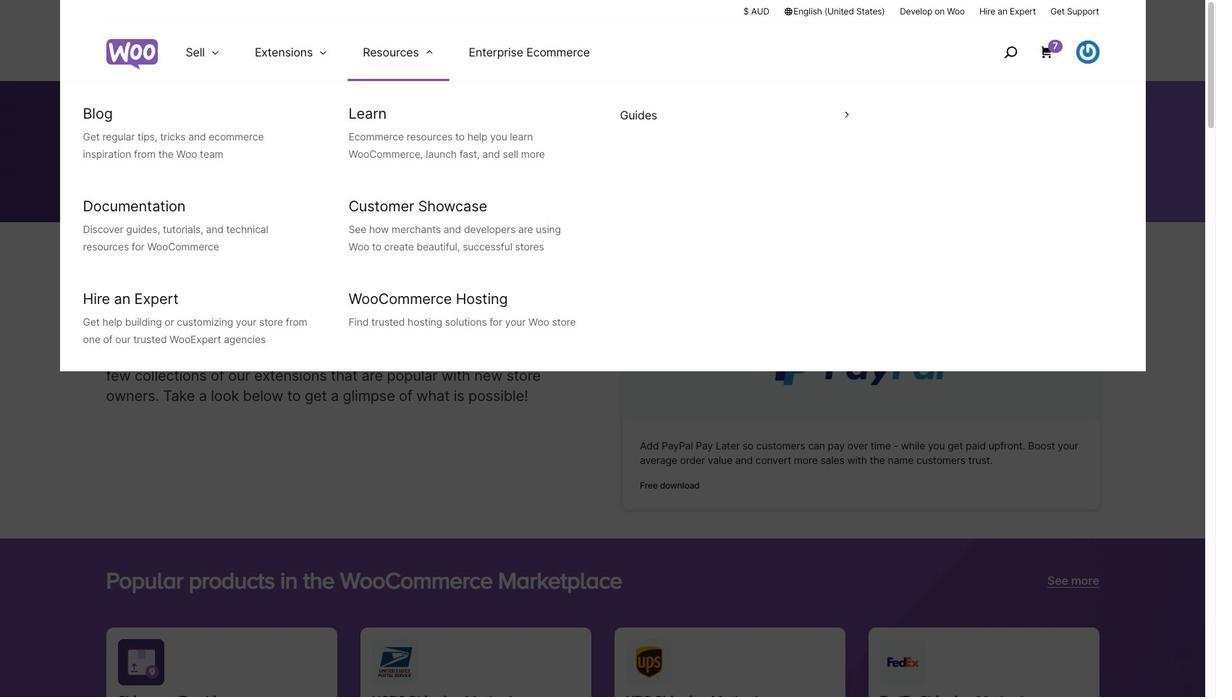 Task type: vqa. For each thing, say whether or not it's contained in the screenshot.
Open account menu image
yes



Task type: locate. For each thing, give the bounding box(es) containing it.
search image
[[999, 41, 1022, 64]]



Task type: describe. For each thing, give the bounding box(es) containing it.
service navigation menu element
[[973, 29, 1099, 76]]

open account menu image
[[1076, 41, 1099, 64]]



